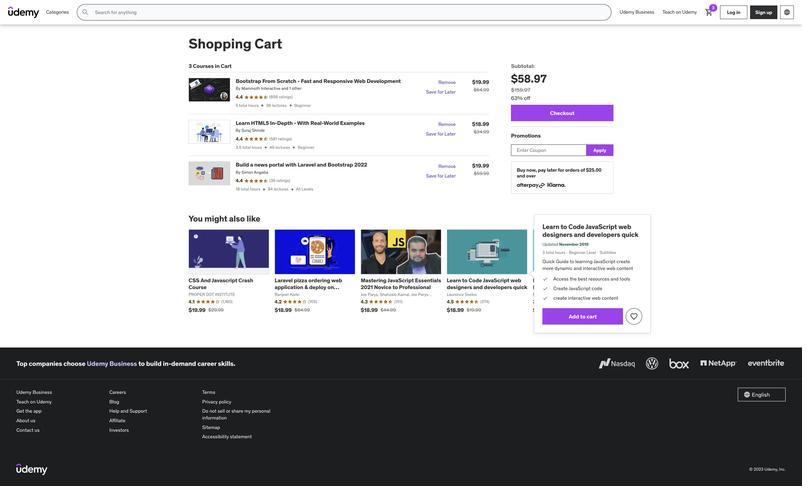 Task type: vqa. For each thing, say whether or not it's contained in the screenshot.
learning
yes



Task type: locate. For each thing, give the bounding box(es) containing it.
3 left courses
[[189, 63, 192, 69]]

xsmall image down xsmall icon
[[543, 295, 549, 302]]

3 remove button from the top
[[439, 162, 456, 171]]

1 vertical spatial quick
[[514, 284, 528, 291]]

0 horizontal spatial laravel
[[275, 277, 293, 284]]

course
[[189, 284, 207, 291]]

1 vertical spatial save
[[426, 131, 437, 137]]

remove save for later for development
[[427, 79, 456, 95]]

2 xsmall image from the top
[[543, 295, 549, 302]]

2 vertical spatial business
[[33, 390, 52, 396]]

ratings) up 49 lectures
[[278, 136, 292, 141]]

you might also like
[[189, 214, 261, 224]]

0 vertical spatial remove button
[[439, 78, 456, 88]]

udemy business
[[620, 9, 655, 15]]

1 save for later button from the top
[[427, 88, 456, 97]]

1 vertical spatial 4.4
[[236, 136, 243, 142]]

quick inside learn to code javascript web designers and developers quick updated november 2019
[[622, 231, 639, 239]]

remove left $19.99 $64.99
[[439, 79, 456, 86]]

responsive
[[324, 78, 353, 85]]

xxsmall image down 656 ratings element
[[288, 103, 293, 108]]

0 vertical spatial udemy business link
[[616, 4, 659, 21]]

laravel right with at top
[[298, 162, 316, 168]]

$19.99 up $64.99
[[473, 79, 490, 86]]

0 vertical spatial laravel
[[298, 162, 316, 168]]

css
[[189, 277, 200, 284]]

1 vertical spatial bootstrap
[[328, 162, 353, 168]]

4.5
[[447, 299, 454, 305]]

learn for learn html5 in-depth - with real-world examples by suraj shinde
[[236, 120, 250, 126]]

63%
[[512, 95, 523, 102]]

2 vertical spatial $19.99
[[467, 308, 482, 314]]

lectures for news
[[274, 187, 289, 192]]

1 horizontal spatial learn
[[447, 277, 461, 284]]

shinde
[[252, 128, 265, 133]]

designers for learn to code javascript web designers and developers quick laurence svekis
[[447, 284, 473, 291]]

3 up the 'quick'
[[543, 250, 545, 256]]

ratings) for -
[[279, 94, 293, 100]]

teach on udemy link
[[659, 4, 702, 21], [16, 398, 104, 407]]

to right the "guide"
[[570, 259, 575, 265]]

learn inside learn to code javascript web designers and developers quick laurence svekis
[[447, 277, 461, 284]]

news
[[255, 162, 268, 168]]

3.5
[[236, 145, 242, 150]]

xsmall image
[[543, 276, 549, 283], [543, 295, 549, 302]]

in right log
[[737, 9, 741, 15]]

content inside quick guide to learning javascript create more dynamic and interactive web content
[[617, 266, 634, 272]]

to up svekis
[[463, 277, 468, 284]]

ratings) inside 656 ratings element
[[279, 94, 293, 100]]

teach up 'get'
[[16, 399, 29, 406]]

0 vertical spatial $19.99
[[473, 79, 490, 86]]

0 vertical spatial later
[[445, 89, 456, 95]]

business inside udemy business teach on udemy get the app about us contact us
[[33, 390, 52, 396]]

personal
[[252, 409, 271, 415]]

teach on udemy link up about us link
[[16, 398, 104, 407]]

remove button left $18.99 $34.99
[[439, 120, 456, 130]]

$18.99 down 4.5
[[447, 307, 464, 314]]

accessibility statement link
[[202, 433, 290, 442]]

to inside button
[[581, 313, 586, 320]]

1 vertical spatial code
[[469, 277, 482, 284]]

0 horizontal spatial quick
[[514, 284, 528, 291]]

3 save for later button from the top
[[427, 171, 456, 181]]

like
[[247, 214, 261, 224]]

web inside laravel pizza ordering web application & deploy on cloudways
[[332, 277, 343, 284]]

suraj
[[242, 128, 251, 133]]

3 remove from the top
[[439, 163, 456, 169]]

tools
[[620, 276, 631, 283]]

2 vertical spatial learn
[[447, 277, 461, 284]]

to right the novice
[[393, 284, 398, 291]]

interactive down create javascript code
[[569, 295, 591, 301]]

4.4 up 5
[[236, 94, 243, 100]]

ratings) inside 581 ratings element
[[278, 136, 292, 141]]

accessibility
[[202, 434, 229, 441]]

teach inside udemy business teach on udemy get the app about us contact us
[[16, 399, 29, 406]]

$19.99 up $59.99
[[473, 163, 490, 169]]

you
[[189, 214, 203, 224]]

get
[[16, 409, 24, 415]]

learn up laurence
[[447, 277, 461, 284]]

hours left 49
[[252, 145, 262, 150]]

1 4.4 from the top
[[236, 94, 243, 100]]

developers up subtitles
[[587, 231, 621, 239]]

0 vertical spatial developers
[[587, 231, 621, 239]]

&
[[305, 284, 308, 291]]

portal
[[269, 162, 284, 168]]

laravel pizza ordering web application & deploy on cloudways
[[275, 277, 343, 297]]

on up app
[[30, 399, 36, 406]]

0 horizontal spatial on
[[30, 399, 36, 406]]

1 vertical spatial beginner
[[298, 145, 315, 150]]

in right courses
[[215, 63, 220, 69]]

by inside the bootstrap from scratch - fast and responsive web development by mammoth interactive and 1 other
[[236, 86, 241, 91]]

novice
[[374, 284, 392, 291]]

3 left log
[[713, 5, 715, 10]]

quick inside learn to code javascript web designers and developers quick laurence svekis
[[514, 284, 528, 291]]

beginner for -
[[298, 145, 315, 150]]

and left over
[[517, 173, 526, 179]]

1 horizontal spatial bootstrap
[[328, 162, 353, 168]]

real-
[[311, 120, 324, 126]]

designers for learn to code javascript web designers and developers quick updated november 2019
[[543, 231, 573, 239]]

3 4.4 from the top
[[236, 178, 243, 184]]

save for later button
[[427, 88, 456, 97], [426, 130, 456, 139], [427, 171, 456, 181]]

by inside build a news portal with laravel and bootstrap 2022 by simon angatia
[[236, 170, 241, 175]]

1 horizontal spatial quick
[[622, 231, 639, 239]]

pay
[[539, 167, 546, 174]]

Enter Coupon text field
[[512, 145, 587, 156]]

2 later from the top
[[445, 131, 456, 137]]

and inside 'careers blog help and support affiliate investors'
[[121, 409, 129, 415]]

1 vertical spatial $19.99
[[473, 163, 490, 169]]

1 vertical spatial lectures
[[276, 145, 290, 150]]

3 save from the top
[[427, 173, 437, 179]]

web inside quick guide to learning javascript create more dynamic and interactive web content
[[607, 266, 616, 272]]

developers inside learn to code javascript web designers and developers quick laurence svekis
[[484, 284, 513, 291]]

affiliate link
[[109, 417, 197, 426]]

us right about
[[30, 418, 35, 424]]

by for learn
[[236, 128, 241, 133]]

on left shopping cart with 3 items image
[[677, 9, 682, 15]]

quick
[[622, 231, 639, 239], [514, 284, 528, 291]]

$18.99 inside carousel element
[[447, 307, 464, 314]]

3 remove save for later from the top
[[427, 163, 456, 179]]

wishlist image
[[631, 313, 639, 321]]

1 remove button from the top
[[439, 78, 456, 88]]

from
[[263, 78, 276, 85]]

4.4 for build a news portal with laravel and bootstrap 2022
[[236, 178, 243, 184]]

terms privacy policy do not sell or share my personal information sitemap accessibility statement
[[202, 390, 271, 441]]

39 ratings element
[[270, 178, 291, 184]]

0 vertical spatial interactive
[[583, 266, 606, 272]]

nasdaq image
[[598, 357, 637, 372]]

1 vertical spatial 3
[[189, 63, 192, 69]]

later for examples
[[445, 131, 456, 137]]

submit search image
[[82, 8, 90, 16]]

content up tools
[[617, 266, 634, 272]]

2 vertical spatial later
[[445, 173, 456, 179]]

hours left 84
[[250, 187, 261, 192]]

hours up the "guide"
[[556, 250, 566, 256]]

beginner up build a news portal with laravel and bootstrap 2022 "link"
[[298, 145, 315, 150]]

shopping cart with 3 items image
[[706, 8, 714, 16]]

0 vertical spatial save for later button
[[427, 88, 456, 97]]

1 horizontal spatial teach
[[663, 9, 675, 15]]

learn inside learn to code javascript web designers and developers quick updated november 2019
[[543, 223, 560, 231]]

4.4 up 18
[[236, 178, 243, 184]]

us right the contact in the left bottom of the page
[[35, 428, 40, 434]]

remove save for later for 2022
[[427, 163, 456, 179]]

learn for learn to code javascript web designers and developers quick updated november 2019
[[543, 223, 560, 231]]

careers
[[109, 390, 126, 396]]

orders
[[566, 167, 580, 174]]

create inside quick guide to learning javascript create more dynamic and interactive web content
[[617, 259, 631, 265]]

1 vertical spatial ratings)
[[278, 136, 292, 141]]

november
[[560, 242, 579, 247]]

remove button
[[439, 78, 456, 88], [439, 120, 456, 130], [439, 162, 456, 171]]

remove left $19.99 $59.99
[[439, 163, 456, 169]]

blog link
[[109, 398, 197, 407]]

remove for bootstrap from scratch - fast and responsive web development
[[439, 79, 456, 86]]

remove left $18.99 $34.99
[[439, 121, 456, 128]]

help and support link
[[109, 407, 197, 417]]

3 by from the top
[[236, 170, 241, 175]]

code up svekis
[[469, 277, 482, 284]]

ratings) inside 39 ratings element
[[277, 178, 291, 183]]

in
[[737, 9, 741, 15], [215, 63, 220, 69]]

ratings) down 1
[[279, 94, 293, 100]]

0 horizontal spatial $18.99
[[447, 307, 464, 314]]

privacy
[[202, 399, 218, 406]]

teach on udemy link left shopping cart with 3 items image
[[659, 4, 702, 21]]

over
[[527, 173, 536, 179]]

1 horizontal spatial -
[[298, 78, 300, 85]]

0 vertical spatial by
[[236, 86, 241, 91]]

1 vertical spatial udemy image
[[16, 464, 48, 476]]

the right 'get'
[[25, 409, 32, 415]]

the left best
[[570, 276, 577, 283]]

to up november
[[561, 223, 568, 231]]

0 horizontal spatial learn
[[236, 120, 250, 126]]

0 horizontal spatial create
[[554, 295, 568, 301]]

beginner level
[[570, 250, 597, 256]]

inc.
[[780, 467, 787, 472]]

later left $18.99 $34.99
[[445, 131, 456, 137]]

hours for from
[[249, 103, 259, 108]]

designers inside learn to code javascript web designers and developers quick laurence svekis
[[447, 284, 473, 291]]

interactive up access the best resources and tools
[[583, 266, 606, 272]]

klarna image
[[548, 182, 566, 188]]

create down next image
[[617, 259, 631, 265]]

2 vertical spatial udemy business link
[[16, 389, 104, 398]]

1 vertical spatial -
[[294, 120, 296, 126]]

javascript inside quick guide to learning javascript create more dynamic and interactive web content
[[594, 259, 616, 265]]

business for udemy business
[[636, 9, 655, 15]]

1 horizontal spatial business
[[110, 360, 137, 368]]

0 horizontal spatial 3
[[189, 63, 192, 69]]

2 vertical spatial by
[[236, 170, 241, 175]]

1 later from the top
[[445, 89, 456, 95]]

the inside udemy business teach on udemy get the app about us contact us
[[25, 409, 32, 415]]

0 vertical spatial code
[[569, 223, 585, 231]]

0 vertical spatial bootstrap
[[236, 78, 261, 85]]

2 vertical spatial beginner
[[570, 250, 586, 256]]

1 vertical spatial by
[[236, 128, 241, 133]]

0 horizontal spatial bootstrap
[[236, 78, 261, 85]]

1 vertical spatial learn
[[543, 223, 560, 231]]

0 vertical spatial quick
[[622, 231, 639, 239]]

2 horizontal spatial on
[[677, 9, 682, 15]]

1 horizontal spatial in
[[737, 9, 741, 15]]

hours for a
[[250, 187, 261, 192]]

1 horizontal spatial on
[[328, 284, 334, 291]]

up
[[767, 9, 773, 15]]

total for learn
[[243, 145, 251, 150]]

and right with at top
[[317, 162, 327, 168]]

best
[[579, 276, 588, 283]]

designers
[[543, 231, 573, 239], [447, 284, 473, 291]]

and up svekis
[[474, 284, 483, 291]]

2 save from the top
[[426, 131, 437, 137]]

0 vertical spatial lectures
[[272, 103, 287, 108]]

lectures
[[272, 103, 287, 108], [276, 145, 290, 150], [274, 187, 289, 192]]

remove for learn html5 in-depth - with real-world examples
[[439, 121, 456, 128]]

ratings) up the 84 lectures
[[277, 178, 291, 183]]

by left mammoth
[[236, 86, 241, 91]]

1 vertical spatial teach
[[16, 399, 29, 406]]

to inside learn to code javascript web designers and developers quick laurence svekis
[[463, 277, 468, 284]]

1 by from the top
[[236, 86, 241, 91]]

$18.99 for $18.99 $19.99
[[447, 307, 464, 314]]

$18.99 for $18.99 $34.99
[[473, 121, 490, 127]]

-
[[298, 78, 300, 85], [294, 120, 296, 126]]

xxsmall image for news
[[262, 187, 267, 192]]

1 horizontal spatial $18.99
[[473, 121, 490, 127]]

581 ratings element
[[270, 136, 292, 142]]

beginner up the with
[[295, 103, 311, 108]]

2 remove save for later from the top
[[426, 121, 456, 137]]

(39 ratings)
[[270, 178, 291, 183]]

1 horizontal spatial laravel
[[298, 162, 316, 168]]

also
[[229, 214, 245, 224]]

later
[[547, 167, 558, 174]]

4.4 up 3.5
[[236, 136, 243, 142]]

by for bootstrap
[[236, 86, 241, 91]]

ratings)
[[279, 94, 293, 100], [278, 136, 292, 141], [277, 178, 291, 183]]

crash
[[239, 277, 253, 284]]

2 remove button from the top
[[439, 120, 456, 130]]

$18.99 up $34.99
[[473, 121, 490, 127]]

content down code
[[602, 295, 619, 301]]

0 horizontal spatial developers
[[484, 284, 513, 291]]

2 vertical spatial remove button
[[439, 162, 456, 171]]

companies
[[29, 360, 62, 368]]

small image
[[744, 392, 751, 399]]

remove button left $19.99 $59.99
[[439, 162, 456, 171]]

later for development
[[445, 89, 456, 95]]

0 vertical spatial $18.99
[[473, 121, 490, 127]]

hours left 36
[[249, 103, 259, 108]]

later
[[445, 89, 456, 95], [445, 131, 456, 137], [445, 173, 456, 179]]

0 vertical spatial content
[[617, 266, 634, 272]]

business
[[636, 9, 655, 15], [110, 360, 137, 368], [33, 390, 52, 396]]

create down create
[[554, 295, 568, 301]]

4.4
[[236, 94, 243, 100], [236, 136, 243, 142], [236, 178, 243, 184]]

code up november
[[569, 223, 585, 231]]

support
[[130, 409, 147, 415]]

0 vertical spatial remove
[[439, 79, 456, 86]]

0 vertical spatial learn
[[236, 120, 250, 126]]

1 vertical spatial designers
[[447, 284, 473, 291]]

carousel element
[[189, 230, 622, 319]]

xxsmall image left 84
[[262, 187, 267, 192]]

code inside learn to code javascript web designers and developers quick updated november 2019
[[569, 223, 585, 231]]

Search for anything text field
[[94, 6, 604, 18]]

to inside "mastering javascript essentials 2021 novice to professional"
[[393, 284, 398, 291]]

learn to code javascript web designers and developers quick link up 2019
[[543, 223, 639, 239]]

courses
[[193, 63, 214, 69]]

(656
[[270, 94, 278, 100]]

2 vertical spatial ratings)
[[277, 178, 291, 183]]

total down updated
[[546, 250, 555, 256]]

0 vertical spatial learn to code javascript web designers and developers quick link
[[543, 223, 639, 239]]

by for build
[[236, 170, 241, 175]]

1 vertical spatial $18.99
[[447, 307, 464, 314]]

and right help
[[121, 409, 129, 415]]

buy
[[517, 167, 526, 174]]

1 horizontal spatial the
[[570, 276, 577, 283]]

create
[[617, 259, 631, 265], [554, 295, 568, 301]]

udemy business link
[[616, 4, 659, 21], [87, 360, 137, 368], [16, 389, 104, 398]]

by left suraj
[[236, 128, 241, 133]]

bootstrap inside the bootstrap from scratch - fast and responsive web development by mammoth interactive and 1 other
[[236, 78, 261, 85]]

1 remove from the top
[[439, 79, 456, 86]]

xsmall image
[[543, 286, 549, 293]]

beginner down 2019
[[570, 250, 586, 256]]

laravel pizza ordering web application & deploy on cloudways link
[[275, 277, 343, 297]]

2 vertical spatial remove save for later
[[427, 163, 456, 179]]

1 vertical spatial developers
[[484, 284, 513, 291]]

1 vertical spatial cart
[[221, 63, 232, 69]]

- up other
[[298, 78, 300, 85]]

create interactive web content
[[554, 295, 619, 301]]

for for bootstrap from scratch - fast and responsive web development
[[438, 89, 444, 95]]

quick for learn to code javascript web designers and developers quick laurence svekis
[[514, 284, 528, 291]]

learn up suraj
[[236, 120, 250, 126]]

0 horizontal spatial -
[[294, 120, 296, 126]]

total right 5
[[239, 103, 248, 108]]

2 by from the top
[[236, 128, 241, 133]]

business for udemy business teach on udemy get the app about us contact us
[[33, 390, 52, 396]]

3 later from the top
[[445, 173, 456, 179]]

2 save for later button from the top
[[426, 130, 456, 139]]

and inside quick guide to learning javascript create more dynamic and interactive web content
[[574, 266, 582, 272]]

professional
[[399, 284, 431, 291]]

1 vertical spatial in
[[215, 63, 220, 69]]

laravel up the cloudways
[[275, 277, 293, 284]]

0 horizontal spatial the
[[25, 409, 32, 415]]

1 horizontal spatial create
[[617, 259, 631, 265]]

svekis
[[465, 292, 477, 297]]

save for later button for learn html5 in-depth - with real-world examples
[[426, 130, 456, 139]]

by down build
[[236, 170, 241, 175]]

on inside udemy business teach on udemy get the app about us contact us
[[30, 399, 36, 406]]

later left $19.99 $64.99
[[445, 89, 456, 95]]

bootstrap left 2022
[[328, 162, 353, 168]]

code inside learn to code javascript web designers and developers quick laurence svekis
[[469, 277, 482, 284]]

learn to code javascript web designers and developers quick link for (374)
[[447, 277, 528, 291]]

total right 18
[[241, 187, 249, 192]]

content
[[617, 266, 634, 272], [602, 295, 619, 301]]

2 vertical spatial save for later button
[[427, 171, 456, 181]]

later left $19.99 $59.99
[[445, 173, 456, 179]]

teach
[[663, 9, 675, 15], [16, 399, 29, 406]]

box image
[[669, 357, 691, 372]]

xxsmall image left 49
[[264, 145, 268, 150]]

1 vertical spatial us
[[35, 428, 40, 434]]

1 horizontal spatial teach on udemy link
[[659, 4, 702, 21]]

quick for learn to code javascript web designers and developers quick updated november 2019
[[622, 231, 639, 239]]

investors
[[109, 428, 129, 434]]

learn to code javascript web designers and developers quick link for beginner level
[[543, 223, 639, 239]]

designers up laurence
[[447, 284, 473, 291]]

udemy image
[[8, 6, 39, 18], [16, 464, 48, 476]]

1 vertical spatial udemy business link
[[87, 360, 137, 368]]

learn to code javascript web designers and developers quick link up (374)
[[447, 277, 528, 291]]

1
[[290, 86, 291, 91]]

xsmall image for access
[[543, 276, 549, 283]]

0 vertical spatial 4.4
[[236, 94, 243, 100]]

sitemap
[[202, 425, 220, 431]]

1 vertical spatial xsmall image
[[543, 295, 549, 302]]

javascript inside learn to code javascript web designers and developers quick laurence svekis
[[483, 277, 510, 284]]

remove button left $19.99 $64.99
[[439, 78, 456, 88]]

lectures down 656 ratings element
[[272, 103, 287, 108]]

- left the with
[[294, 120, 296, 126]]

0 vertical spatial ratings)
[[279, 94, 293, 100]]

in inside log in link
[[737, 9, 741, 15]]

$19.99 inside $18.99 $19.99
[[467, 308, 482, 314]]

and inside build a news portal with laravel and bootstrap 2022 by simon angatia
[[317, 162, 327, 168]]

interactive
[[583, 266, 606, 272], [569, 295, 591, 301]]

angatia
[[254, 170, 268, 175]]

xsmall image up xsmall icon
[[543, 276, 549, 283]]

1 vertical spatial laravel
[[275, 277, 293, 284]]

learn to code javascript web designers and developers quick link inside carousel element
[[447, 277, 528, 291]]

2 remove from the top
[[439, 121, 456, 128]]

and down learning
[[574, 266, 582, 272]]

and up 2019
[[575, 231, 586, 239]]

0 horizontal spatial designers
[[447, 284, 473, 291]]

2 horizontal spatial learn
[[543, 223, 560, 231]]

total right 3.5
[[243, 145, 251, 150]]

1 save from the top
[[427, 89, 437, 95]]

2 vertical spatial save
[[427, 173, 437, 179]]

0 vertical spatial business
[[636, 9, 655, 15]]

teach right udemy business
[[663, 9, 675, 15]]

1 remove save for later from the top
[[427, 79, 456, 95]]

49
[[270, 145, 275, 150]]

2 4.4 from the top
[[236, 136, 243, 142]]

learn up updated
[[543, 223, 560, 231]]

$19.99 down 374 reviews element
[[467, 308, 482, 314]]

bootstrap up mammoth
[[236, 78, 261, 85]]

apply button
[[587, 145, 614, 156]]

3 for 3 total hours
[[543, 250, 545, 256]]

on right deploy
[[328, 284, 334, 291]]

1 vertical spatial on
[[328, 284, 334, 291]]

xxsmall image left 36
[[260, 103, 265, 108]]

development
[[367, 78, 401, 85]]

1 vertical spatial remove button
[[439, 120, 456, 130]]

1 xsmall image from the top
[[543, 276, 549, 283]]

1 vertical spatial later
[[445, 131, 456, 137]]

lectures down 39 ratings element
[[274, 187, 289, 192]]

a
[[250, 162, 253, 168]]

designers inside learn to code javascript web designers and developers quick updated november 2019
[[543, 231, 573, 239]]

xxsmall image
[[260, 103, 265, 108], [288, 103, 293, 108], [264, 145, 268, 150], [292, 145, 297, 150], [262, 187, 267, 192]]

0 horizontal spatial teach
[[16, 399, 29, 406]]

learn inside learn html5 in-depth - with real-world examples by suraj shinde
[[236, 120, 250, 126]]

sell
[[218, 409, 225, 415]]

by inside learn html5 in-depth - with real-world examples by suraj shinde
[[236, 128, 241, 133]]

netapp image
[[700, 357, 739, 372]]

1 horizontal spatial code
[[569, 223, 585, 231]]

0 vertical spatial save
[[427, 89, 437, 95]]

to left cart in the right bottom of the page
[[581, 313, 586, 320]]

0 horizontal spatial learn to code javascript web designers and developers quick link
[[447, 277, 528, 291]]

developers up (374)
[[484, 284, 513, 291]]

lectures down 581 ratings element
[[276, 145, 290, 150]]

developers inside learn to code javascript web designers and developers quick updated november 2019
[[587, 231, 621, 239]]

mastering
[[361, 277, 387, 284]]

designers up updated
[[543, 231, 573, 239]]



Task type: describe. For each thing, give the bounding box(es) containing it.
afterpay image
[[517, 183, 545, 188]]

shopping cart
[[189, 35, 282, 52]]

5 total hours
[[236, 103, 259, 108]]

xxsmall image right 49 lectures
[[292, 145, 297, 150]]

0 horizontal spatial in
[[215, 63, 220, 69]]

4.4 for learn html5 in-depth - with real-world examples
[[236, 136, 243, 142]]

depth
[[277, 120, 293, 126]]

developers for learn to code javascript web designers and developers quick updated november 2019
[[587, 231, 621, 239]]

code for learn to code javascript web designers and developers quick laurence svekis
[[469, 277, 482, 284]]

sign up link
[[751, 5, 778, 19]]

in-
[[163, 360, 171, 368]]

buy now, pay later for orders of $25.00 and over
[[517, 167, 602, 179]]

of
[[581, 167, 586, 174]]

- inside the bootstrap from scratch - fast and responsive web development by mammoth interactive and 1 other
[[298, 78, 300, 85]]

18 total hours
[[236, 187, 261, 192]]

later for 2022
[[445, 173, 456, 179]]

on inside laravel pizza ordering web application & deploy on cloudways
[[328, 284, 334, 291]]

$34.99
[[474, 129, 490, 135]]

create javascript code
[[554, 286, 603, 292]]

remove button for examples
[[439, 120, 456, 130]]

$19.99 $64.99
[[473, 79, 490, 93]]

36
[[266, 103, 271, 108]]

learn to code javascript web designers and developers quick laurence svekis
[[447, 277, 528, 297]]

xxsmall image for scratch
[[260, 103, 265, 108]]

web inside learn to code javascript web designers and developers quick updated november 2019
[[619, 223, 632, 231]]

next image
[[609, 247, 620, 257]]

to inside quick guide to learning javascript create more dynamic and interactive web content
[[570, 259, 575, 265]]

remove save for later for examples
[[426, 121, 456, 137]]

examples
[[340, 120, 365, 126]]

code
[[592, 286, 603, 292]]

for inside buy now, pay later for orders of $25.00 and over
[[559, 167, 565, 174]]

and left 1
[[282, 86, 289, 91]]

cloudways
[[275, 291, 302, 297]]

do not sell or share my personal information button
[[202, 407, 290, 424]]

save for later button for build a news portal with laravel and bootstrap 2022
[[427, 171, 456, 181]]

build
[[236, 162, 249, 168]]

$59.99
[[474, 171, 490, 177]]

0 vertical spatial the
[[570, 276, 577, 283]]

affiliate
[[109, 418, 126, 424]]

0 vertical spatial teach on udemy link
[[659, 4, 702, 21]]

css and javascript crash course
[[189, 277, 253, 291]]

bootstrap inside build a news portal with laravel and bootstrap 2022 by simon angatia
[[328, 162, 353, 168]]

web inside learn to code javascript web designers and developers quick laurence svekis
[[511, 277, 522, 284]]

top companies choose udemy business to build in-demand career skills.
[[16, 360, 236, 368]]

careers link
[[109, 389, 197, 398]]

quick guide to learning javascript create more dynamic and interactive web content
[[543, 259, 634, 272]]

bootstrap from scratch - fast and responsive web development link
[[236, 78, 401, 85]]

resources
[[589, 276, 610, 283]]

learn html5 in-depth - with real-world examples link
[[236, 120, 365, 126]]

ratings) for portal
[[277, 178, 291, 183]]

for for build a news portal with laravel and bootstrap 2022
[[438, 173, 444, 179]]

interactive inside quick guide to learning javascript create more dynamic and interactive web content
[[583, 266, 606, 272]]

about us link
[[16, 417, 104, 426]]

add to cart
[[569, 313, 597, 320]]

laravel inside build a news portal with laravel and bootstrap 2022 by simon angatia
[[298, 162, 316, 168]]

(581 ratings)
[[270, 136, 292, 141]]

lectures for scratch
[[272, 103, 287, 108]]

1 vertical spatial teach on udemy link
[[16, 398, 104, 407]]

save for examples
[[426, 131, 437, 137]]

all
[[296, 187, 301, 192]]

top
[[16, 360, 27, 368]]

- inside learn html5 in-depth - with real-world examples by suraj shinde
[[294, 120, 296, 126]]

log in link
[[721, 5, 748, 19]]

udemy,
[[765, 467, 779, 472]]

xxsmall image for in-
[[264, 145, 268, 150]]

laravel inside laravel pizza ordering web application & deploy on cloudways
[[275, 277, 293, 284]]

statement
[[230, 434, 252, 441]]

0 horizontal spatial cart
[[221, 63, 232, 69]]

xsmall image for create
[[543, 295, 549, 302]]

36 lectures
[[266, 103, 287, 108]]

categories button
[[42, 4, 73, 21]]

careers blog help and support affiliate investors
[[109, 390, 147, 434]]

$58.97
[[512, 72, 547, 86]]

essentials
[[415, 277, 442, 284]]

374 reviews element
[[481, 299, 490, 305]]

and inside learn to code javascript web designers and developers quick laurence svekis
[[474, 284, 483, 291]]

hours for html5
[[252, 145, 262, 150]]

investors link
[[109, 426, 197, 436]]

career
[[198, 360, 217, 368]]

xxsmall image
[[290, 187, 295, 192]]

level
[[587, 250, 597, 256]]

policy
[[219, 399, 232, 406]]

$19.99 for development
[[473, 79, 490, 86]]

3 courses in cart
[[189, 63, 232, 69]]

save for development
[[427, 89, 437, 95]]

and inside buy now, pay later for orders of $25.00 and over
[[517, 173, 526, 179]]

contact
[[16, 428, 33, 434]]

2021
[[361, 284, 373, 291]]

terms
[[202, 390, 215, 396]]

4.4 for bootstrap from scratch - fast and responsive web development
[[236, 94, 243, 100]]

total for bootstrap
[[239, 103, 248, 108]]

to left build
[[139, 360, 145, 368]]

and
[[201, 277, 211, 284]]

and left tools
[[611, 276, 619, 283]]

sign up
[[756, 9, 773, 15]]

choose a language image
[[784, 9, 791, 16]]

3 for 3 courses in cart
[[189, 63, 192, 69]]

remove button for development
[[439, 78, 456, 88]]

access the best resources and tools
[[554, 276, 631, 283]]

and inside learn to code javascript web designers and developers quick updated november 2019
[[575, 231, 586, 239]]

1 vertical spatial interactive
[[569, 295, 591, 301]]

web
[[354, 78, 366, 85]]

english button
[[739, 389, 787, 402]]

0 vertical spatial teach
[[663, 9, 675, 15]]

learn html5 in-depth - with real-world examples by suraj shinde
[[236, 120, 365, 133]]

1 vertical spatial create
[[554, 295, 568, 301]]

developers for learn to code javascript web designers and developers quick laurence svekis
[[484, 284, 513, 291]]

learning
[[576, 259, 593, 265]]

guide
[[557, 259, 569, 265]]

more
[[543, 266, 554, 272]]

log in
[[728, 9, 741, 15]]

teach on udemy
[[663, 9, 698, 15]]

for for learn html5 in-depth - with real-world examples
[[438, 131, 444, 137]]

save for 2022
[[427, 173, 437, 179]]

remove button for 2022
[[439, 162, 456, 171]]

$19.99 for 2022
[[473, 163, 490, 169]]

remove for build a news portal with laravel and bootstrap 2022
[[439, 163, 456, 169]]

help
[[109, 409, 119, 415]]

2022
[[355, 162, 368, 168]]

$18.99 $34.99
[[473, 121, 490, 135]]

checkout
[[551, 110, 575, 116]]

lectures for in-
[[276, 145, 290, 150]]

sitemap link
[[202, 424, 290, 433]]

code for learn to code javascript web designers and developers quick updated november 2019
[[569, 223, 585, 231]]

656 ratings element
[[270, 94, 293, 100]]

0 vertical spatial udemy image
[[8, 6, 39, 18]]

beginner for fast
[[295, 103, 311, 108]]

apply
[[594, 147, 607, 154]]

3.5 total hours
[[236, 145, 262, 150]]

total for build
[[241, 187, 249, 192]]

and right fast
[[313, 78, 323, 85]]

1 vertical spatial content
[[602, 295, 619, 301]]

my
[[245, 409, 251, 415]]

promotions
[[512, 132, 541, 139]]

eventbrite image
[[747, 357, 787, 372]]

learn for learn to code javascript web designers and developers quick laurence svekis
[[447, 277, 461, 284]]

build
[[146, 360, 162, 368]]

volkswagen image
[[645, 357, 660, 372]]

to inside learn to code javascript web designers and developers quick updated november 2019
[[561, 223, 568, 231]]

other
[[292, 86, 302, 91]]

0 vertical spatial us
[[30, 418, 35, 424]]

0 vertical spatial cart
[[255, 35, 282, 52]]

$18.99 $19.99
[[447, 307, 482, 314]]

save for later button for bootstrap from scratch - fast and responsive web development
[[427, 88, 456, 97]]

84 lectures
[[268, 187, 289, 192]]

mammoth
[[242, 86, 260, 91]]

javascript inside "mastering javascript essentials 2021 novice to professional"
[[388, 277, 414, 284]]

5
[[236, 103, 238, 108]]

css and javascript crash course link
[[189, 277, 253, 291]]

sign
[[756, 9, 766, 15]]

with
[[286, 162, 297, 168]]

deploy
[[309, 284, 327, 291]]

javascript inside learn to code javascript web designers and developers quick updated november 2019
[[586, 223, 618, 231]]

learn to code javascript web designers and developers quick updated november 2019
[[543, 223, 639, 247]]

3 for 3
[[713, 5, 715, 10]]

ratings) for depth
[[278, 136, 292, 141]]

with
[[297, 120, 310, 126]]

add to cart button
[[543, 309, 624, 325]]



